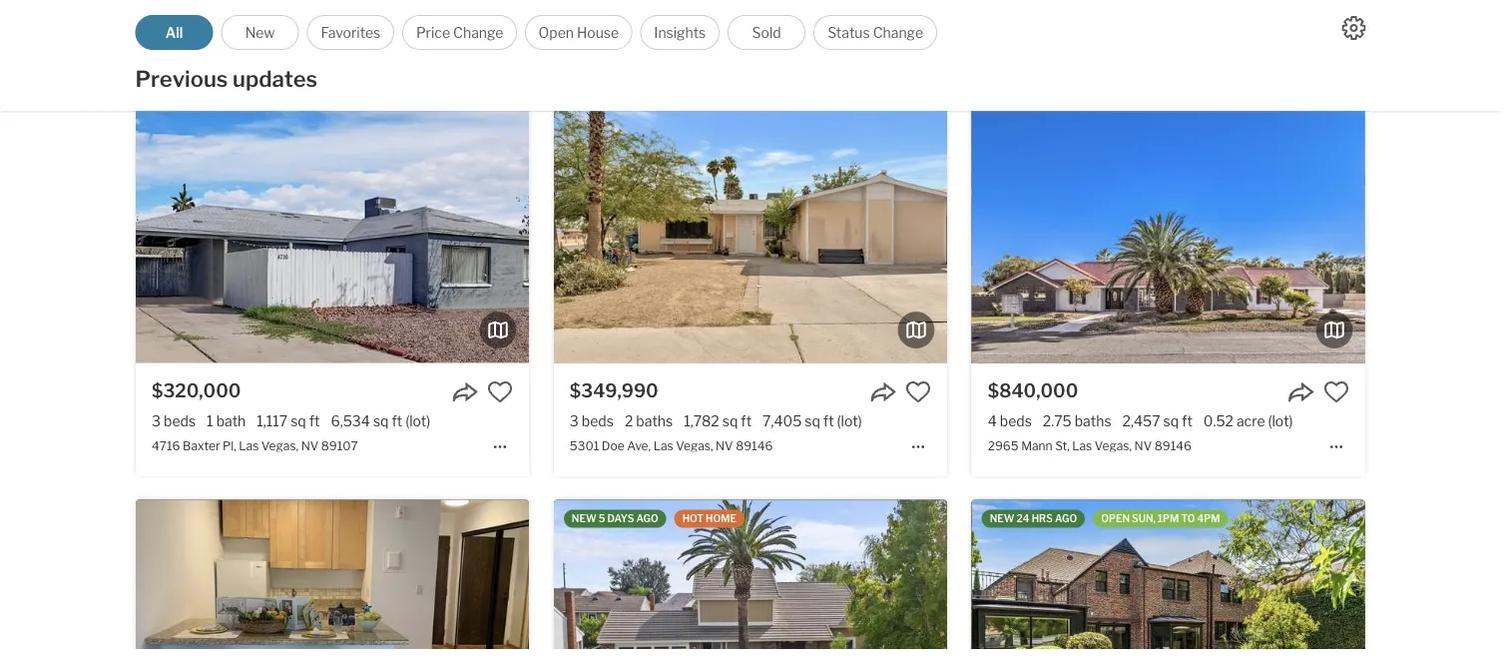 Task type: locate. For each thing, give the bounding box(es) containing it.
favorite button image for $840,000
[[1324, 379, 1350, 405]]

1 (lot) from the left
[[406, 413, 431, 430]]

(lot)
[[406, 413, 431, 430], [837, 413, 862, 430], [1269, 413, 1294, 430]]

0 horizontal spatial favorite button checkbox
[[906, 379, 932, 405]]

sq right 7,405
[[805, 413, 821, 430]]

beds for $320,000
[[164, 413, 196, 430]]

3 beds up 5301
[[570, 413, 614, 430]]

1 horizontal spatial change
[[873, 24, 924, 41]]

2 new from the left
[[990, 513, 1015, 525]]

las right pl, at the left of page
[[239, 439, 259, 454]]

91367 left "price"
[[372, 34, 408, 49]]

option group
[[135, 15, 938, 50]]

sq
[[306, 9, 321, 26], [712, 9, 727, 26], [291, 413, 306, 430], [373, 413, 389, 430], [723, 413, 738, 430], [805, 413, 821, 430], [1164, 413, 1179, 430]]

4716
[[152, 439, 180, 454]]

0 horizontal spatial st,
[[247, 34, 261, 49]]

1 horizontal spatial favorite button checkbox
[[1324, 379, 1350, 405]]

Sold radio
[[728, 15, 806, 50]]

0 horizontal spatial las
[[239, 439, 259, 454]]

2 las from the left
[[654, 439, 674, 454]]

89146
[[736, 439, 773, 454], [1155, 439, 1192, 454]]

0 horizontal spatial change
[[453, 24, 504, 41]]

new left 24 at the bottom
[[990, 513, 1015, 525]]

ago for new 5 days ago
[[636, 513, 659, 525]]

2.75 baths
[[1043, 413, 1112, 430]]

nv
[[301, 439, 319, 454], [716, 439, 734, 454], [1135, 439, 1152, 454]]

burbank
[[609, 34, 656, 49]]

hills, left status
[[779, 34, 805, 49]]

change right status
[[873, 24, 924, 41]]

1 woodland from the left
[[264, 34, 321, 49]]

3 baths
[[207, 9, 256, 26]]

previous
[[135, 65, 228, 92]]

2 ca from the left
[[807, 34, 824, 49]]

ft left 7,405
[[741, 413, 752, 430]]

1 horizontal spatial (lot)
[[837, 413, 862, 430]]

(lot) right the 6,534
[[406, 413, 431, 430]]

sq right "2,457"
[[1164, 413, 1179, 430]]

4pm
[[1198, 513, 1221, 525]]

previous updates
[[135, 65, 318, 92]]

ft
[[324, 9, 335, 26], [730, 9, 741, 26], [309, 413, 320, 430], [392, 413, 403, 430], [741, 413, 752, 430], [824, 413, 834, 430], [1182, 413, 1193, 430]]

0 horizontal spatial ago
[[636, 513, 659, 525]]

ca
[[352, 34, 369, 49], [807, 34, 824, 49]]

0 horizontal spatial favorite button image
[[488, 379, 513, 405]]

2 91367 from the left
[[827, 34, 863, 49]]

2 89146 from the left
[[1155, 439, 1192, 454]]

acre
[[1237, 413, 1266, 430]]

$840,000
[[988, 380, 1079, 402]]

vegas, down 1,782
[[676, 439, 713, 454]]

3 up 5301
[[570, 413, 579, 430]]

3 beds
[[152, 9, 196, 26], [152, 413, 196, 430], [570, 413, 614, 430]]

All radio
[[135, 15, 213, 50]]

beds right 4
[[1000, 413, 1032, 430]]

0 horizontal spatial (lot)
[[406, 413, 431, 430]]

beds up 5301
[[582, 413, 614, 430]]

ft left the 6,534
[[309, 413, 320, 430]]

3 for 1
[[152, 413, 161, 430]]

1 ca from the left
[[352, 34, 369, 49]]

3 vegas, from the left
[[1095, 439, 1132, 454]]

2 nv from the left
[[716, 439, 734, 454]]

hot
[[683, 513, 704, 525]]

2 horizontal spatial vegas,
[[1095, 439, 1132, 454]]

1 ago from the left
[[636, 513, 659, 525]]

0 horizontal spatial ca
[[352, 34, 369, 49]]

91367 for 910 sq ft
[[827, 34, 863, 49]]

new left 5
[[572, 513, 597, 525]]

photo of 2965 mann st, las vegas, nv 89146 image
[[972, 96, 1366, 363], [1366, 96, 1502, 363]]

sun,
[[1132, 513, 1156, 525]]

vegas, down 1,117
[[261, 439, 299, 454]]

ago right days
[[636, 513, 659, 525]]

erwin
[[213, 34, 244, 49]]

1 horizontal spatial las
[[654, 439, 674, 454]]

sq for 6,534
[[373, 413, 389, 430]]

photo of 626 n crescent dr, beverly hills, ca 90210 image
[[972, 500, 1366, 650], [1366, 500, 1502, 650]]

3 las from the left
[[1073, 439, 1093, 454]]

all
[[165, 24, 183, 41]]

ft for 7,405 sq ft (lot)
[[824, 413, 834, 430]]

baths up blvd
[[636, 9, 673, 26]]

sq right 1,117
[[291, 413, 306, 430]]

4
[[988, 413, 997, 430]]

sq for 7,405
[[805, 413, 821, 430]]

1 new from the left
[[572, 513, 597, 525]]

favorite button checkbox
[[906, 379, 932, 405], [1324, 379, 1350, 405]]

beds
[[164, 9, 196, 26], [581, 9, 613, 26], [164, 413, 196, 430], [582, 413, 614, 430], [1000, 413, 1032, 430]]

1 horizontal spatial st,
[[1056, 439, 1070, 454]]

woodland
[[264, 34, 321, 49], [719, 34, 776, 49]]

1 vegas, from the left
[[261, 439, 299, 454]]

new
[[572, 513, 597, 525], [990, 513, 1015, 525]]

2 favorite button image from the left
[[1324, 379, 1350, 405]]

2 horizontal spatial nv
[[1135, 439, 1152, 454]]

89146 down 2,457 sq ft
[[1155, 439, 1192, 454]]

2 photo of 5301 doe ave, las vegas, nv 89146 image from the left
[[947, 96, 1341, 363]]

baths for 1,782
[[636, 413, 673, 430]]

baths up 2965 mann st, las vegas, nv 89146
[[1075, 413, 1112, 430]]

22243-
[[152, 34, 193, 49]]

2 horizontal spatial (lot)
[[1269, 413, 1294, 430]]

ft for 1,782 sq ft
[[741, 413, 752, 430]]

2 hills, from the left
[[779, 34, 805, 49]]

nv down "2,457"
[[1135, 439, 1152, 454]]

2 vegas, from the left
[[676, 439, 713, 454]]

las
[[239, 439, 259, 454], [654, 439, 674, 454], [1073, 439, 1093, 454]]

3 left "all"
[[152, 9, 161, 26]]

bath
[[216, 413, 246, 430]]

nv left 89107
[[301, 439, 319, 454]]

3 beds for $349,990
[[570, 413, 614, 430]]

sq right 1,782
[[723, 413, 738, 430]]

$320,000
[[152, 380, 241, 402]]

ca left "price"
[[352, 34, 369, 49]]

sq for 1,117
[[291, 413, 306, 430]]

24
[[1017, 513, 1030, 525]]

1 hills, from the left
[[323, 34, 349, 49]]

1,782
[[684, 413, 720, 430]]

2 baths up burbank on the top of the page
[[624, 9, 673, 26]]

Status Change radio
[[814, 15, 938, 50]]

sq right the 6,534
[[373, 413, 389, 430]]

3 (lot) from the left
[[1269, 413, 1294, 430]]

baxter
[[183, 439, 220, 454]]

change for status change
[[873, 24, 924, 41]]

photo of 5301 doe ave, las vegas, nv 89146 image
[[554, 96, 948, 363], [947, 96, 1341, 363]]

0 horizontal spatial 89146
[[736, 439, 773, 454]]

2 up ave,
[[625, 413, 633, 430]]

2 2 baths from the top
[[625, 413, 673, 430]]

1,575
[[267, 9, 303, 26]]

1 horizontal spatial favorite button image
[[1324, 379, 1350, 405]]

2 baths
[[624, 9, 673, 26], [625, 413, 673, 430]]

sq right 1,575
[[306, 9, 321, 26]]

2,457 sq ft
[[1123, 413, 1193, 430]]

price change
[[416, 24, 504, 41]]

change
[[453, 24, 504, 41], [873, 24, 924, 41]]

3 nv from the left
[[1135, 439, 1152, 454]]

0 vertical spatial 2 baths
[[624, 9, 673, 26]]

1 favorite button checkbox from the left
[[906, 379, 932, 405]]

ft for 910 sq ft
[[730, 9, 741, 26]]

89146 down 7,405
[[736, 439, 773, 454]]

91367
[[372, 34, 408, 49], [827, 34, 863, 49]]

open house
[[539, 24, 619, 41]]

1 91367 from the left
[[372, 34, 408, 49]]

ca for 1,575 sq ft
[[352, 34, 369, 49]]

photo of 4716 baxter pl, las vegas, nv 89107 image
[[136, 96, 529, 363], [529, 96, 923, 363]]

1 horizontal spatial hills,
[[779, 34, 805, 49]]

1 favorite button image from the left
[[488, 379, 513, 405]]

0 vertical spatial st,
[[247, 34, 261, 49]]

woodland down 910 sq ft
[[719, 34, 776, 49]]

1 vertical spatial 2 baths
[[625, 413, 673, 430]]

910 sq ft
[[684, 9, 741, 26]]

2
[[570, 9, 578, 26], [624, 9, 633, 26], [625, 413, 633, 430]]

ft left 0.52
[[1182, 413, 1193, 430]]

new for new 5 days ago
[[572, 513, 597, 525]]

ca left status
[[807, 34, 824, 49]]

nv down '1,782 sq ft'
[[716, 439, 734, 454]]

1 change from the left
[[453, 24, 504, 41]]

21520
[[570, 34, 606, 49]]

sq right the 910
[[712, 9, 727, 26]]

ft up 21520 burbank blvd #120, woodland hills, ca 91367
[[730, 9, 741, 26]]

baths for 910
[[636, 9, 673, 26]]

ago right hrs
[[1055, 513, 1078, 525]]

3 beds up 4716
[[152, 413, 196, 430]]

3
[[152, 9, 161, 26], [207, 9, 216, 26], [152, 413, 161, 430], [570, 413, 579, 430]]

Favorites radio
[[307, 15, 395, 50]]

ago for new 24 hrs ago
[[1055, 513, 1078, 525]]

photo of 880 vista cir, brea, ca 92821 image
[[554, 500, 948, 650], [947, 500, 1341, 650]]

2 ago from the left
[[1055, 513, 1078, 525]]

sold
[[752, 24, 782, 41]]

baths for 1,575
[[219, 9, 256, 26]]

beds up 21520
[[581, 9, 613, 26]]

3 up 4716
[[152, 413, 161, 430]]

change right "price"
[[453, 24, 504, 41]]

2 (lot) from the left
[[837, 413, 862, 430]]

1 horizontal spatial 89146
[[1155, 439, 1192, 454]]

91367 right "sold" option at the top of the page
[[827, 34, 863, 49]]

0 horizontal spatial new
[[572, 513, 597, 525]]

las right ave,
[[654, 439, 674, 454]]

2 up burbank on the top of the page
[[624, 9, 633, 26]]

1 2 baths from the top
[[624, 9, 673, 26]]

5
[[599, 513, 605, 525]]

1 89146 from the left
[[736, 439, 773, 454]]

ca for 910 sq ft
[[807, 34, 824, 49]]

0 horizontal spatial woodland
[[264, 34, 321, 49]]

2 horizontal spatial las
[[1073, 439, 1093, 454]]

2 woodland from the left
[[719, 34, 776, 49]]

1 photo of 4716 baxter pl, las vegas, nv 89107 image from the left
[[136, 96, 529, 363]]

las down 2.75 baths
[[1073, 439, 1093, 454]]

baths up erwin
[[219, 9, 256, 26]]

0.52 acre (lot)
[[1204, 413, 1294, 430]]

ft for 1,575 sq ft
[[324, 9, 335, 26]]

new
[[245, 24, 275, 41]]

hills,
[[323, 34, 349, 49], [779, 34, 805, 49]]

1 horizontal spatial woodland
[[719, 34, 776, 49]]

pl,
[[223, 439, 236, 454]]

(lot) for $320,000
[[406, 413, 431, 430]]

910
[[684, 9, 709, 26]]

$349,990
[[570, 380, 659, 402]]

vegas,
[[261, 439, 299, 454], [676, 439, 713, 454], [1095, 439, 1132, 454]]

sq for 2,457
[[1164, 413, 1179, 430]]

0 horizontal spatial 91367
[[372, 34, 408, 49]]

beds up 4716
[[164, 413, 196, 430]]

89146 for $349,990
[[736, 439, 773, 454]]

vegas, down "2,457"
[[1095, 439, 1132, 454]]

woodland for 910 sq ft
[[719, 34, 776, 49]]

0 horizontal spatial nv
[[301, 439, 319, 454]]

0 horizontal spatial vegas,
[[261, 439, 299, 454]]

6,534
[[331, 413, 370, 430]]

1 horizontal spatial 91367
[[827, 34, 863, 49]]

1 nv from the left
[[301, 439, 319, 454]]

status change
[[828, 24, 924, 41]]

2 baths for 3 beds
[[625, 413, 673, 430]]

Insights radio
[[641, 15, 720, 50]]

woodland down 1,575
[[264, 34, 321, 49]]

new 5 days ago
[[572, 513, 659, 525]]

ft right 1,575
[[324, 9, 335, 26]]

st, down 2.75
[[1056, 439, 1070, 454]]

(lot) for $349,990
[[837, 413, 862, 430]]

ft right 7,405
[[824, 413, 834, 430]]

(lot) right 7,405
[[837, 413, 862, 430]]

1 horizontal spatial vegas,
[[676, 439, 713, 454]]

1/2
[[193, 34, 210, 49]]

1 photo of 5301 doe ave, las vegas, nv 89146 image from the left
[[554, 96, 948, 363]]

2 photo of 22100 burbank blvd unit 350f, los angeles, ca 91367 image from the left
[[529, 500, 923, 650]]

st,
[[247, 34, 261, 49], [1056, 439, 1070, 454]]

favorite button checkbox for $840,000
[[1324, 379, 1350, 405]]

hrs
[[1032, 513, 1053, 525]]

2 favorite button checkbox from the left
[[1324, 379, 1350, 405]]

5301
[[570, 439, 599, 454]]

vegas, for $349,990
[[676, 439, 713, 454]]

1,117 sq ft
[[257, 413, 320, 430]]

1 horizontal spatial new
[[990, 513, 1015, 525]]

1 horizontal spatial ago
[[1055, 513, 1078, 525]]

5301 doe ave, las vegas, nv 89146
[[570, 439, 773, 454]]

0 horizontal spatial hills,
[[323, 34, 349, 49]]

1 las from the left
[[239, 439, 259, 454]]

(lot) right acre on the right bottom
[[1269, 413, 1294, 430]]

vegas, for $840,000
[[1095, 439, 1132, 454]]

st, right erwin
[[247, 34, 261, 49]]

4 beds
[[988, 413, 1032, 430]]

baths up ave,
[[636, 413, 673, 430]]

1 horizontal spatial ca
[[807, 34, 824, 49]]

ft for 2,457 sq ft
[[1182, 413, 1193, 430]]

2 baths up ave,
[[625, 413, 673, 430]]

1 horizontal spatial nv
[[716, 439, 734, 454]]

beds up 22243-
[[164, 9, 196, 26]]

hills, down 1,575 sq ft
[[323, 34, 349, 49]]

2 baths for 2 beds
[[624, 9, 673, 26]]

ft right the 6,534
[[392, 413, 403, 430]]

ago
[[636, 513, 659, 525], [1055, 513, 1078, 525]]

photo of 22100 burbank blvd unit 350f, los angeles, ca 91367 image
[[136, 500, 529, 650], [529, 500, 923, 650]]

sq for 1,575
[[306, 9, 321, 26]]

favorite button image
[[488, 379, 513, 405], [1324, 379, 1350, 405]]

2 change from the left
[[873, 24, 924, 41]]



Task type: vqa. For each thing, say whether or not it's contained in the screenshot.
1st photo of 4716 baxter pl, las vegas, nv 89107 from the left
yes



Task type: describe. For each thing, give the bounding box(es) containing it.
baths for 2,457
[[1075, 413, 1112, 430]]

#120,
[[686, 34, 717, 49]]

favorite button checkbox for $349,990
[[906, 379, 932, 405]]

doe
[[602, 439, 625, 454]]

Open House radio
[[525, 15, 633, 50]]

2 photo of 2965 mann st, las vegas, nv 89146 image from the left
[[1366, 96, 1502, 363]]

2 photo of 880 vista cir, brea, ca 92821 image from the left
[[947, 500, 1341, 650]]

2.75
[[1043, 413, 1072, 430]]

2 photo of 4716 baxter pl, las vegas, nv 89107 image from the left
[[529, 96, 923, 363]]

2 for 2 beds
[[624, 9, 633, 26]]

1pm
[[1158, 513, 1180, 525]]

hills, for 910 sq ft
[[779, 34, 805, 49]]

89107
[[321, 439, 358, 454]]

open
[[1102, 513, 1130, 525]]

days
[[608, 513, 634, 525]]

price
[[416, 24, 450, 41]]

0.52
[[1204, 413, 1234, 430]]

4716 baxter pl, las vegas, nv 89107
[[152, 439, 358, 454]]

las for $840,000
[[1073, 439, 1093, 454]]

favorite button image for $320,000
[[488, 379, 513, 405]]

2 photo of 626 n crescent dr, beverly hills, ca 90210 image from the left
[[1366, 500, 1502, 650]]

status
[[828, 24, 870, 41]]

las for $349,990
[[654, 439, 674, 454]]

open sun, 1pm to 4pm
[[1102, 513, 1221, 525]]

beds for $840,000
[[1000, 413, 1032, 430]]

nv for $840,000
[[1135, 439, 1152, 454]]

2 for 3 beds
[[625, 413, 633, 430]]

new 24 hrs ago
[[990, 513, 1078, 525]]

2 up 21520
[[570, 9, 578, 26]]

hot home
[[683, 513, 737, 525]]

7,405
[[763, 413, 802, 430]]

blvd
[[659, 34, 683, 49]]

Price Change radio
[[403, 15, 517, 50]]

new for new 24 hrs ago
[[990, 513, 1015, 525]]

open
[[539, 24, 574, 41]]

1,575 sq ft
[[267, 9, 335, 26]]

nv for $320,000
[[301, 439, 319, 454]]

21520 burbank blvd #120, woodland hills, ca 91367
[[570, 34, 863, 49]]

1
[[207, 413, 213, 430]]

mann
[[1022, 439, 1053, 454]]

2,457
[[1123, 413, 1161, 430]]

to
[[1182, 513, 1196, 525]]

favorite button checkbox
[[488, 379, 513, 405]]

ft for 6,534 sq ft (lot)
[[392, 413, 403, 430]]

89146 for $840,000
[[1155, 439, 1192, 454]]

favorite button image
[[906, 379, 932, 405]]

sq for 1,782
[[723, 413, 738, 430]]

ave,
[[627, 439, 651, 454]]

7,405 sq ft (lot)
[[763, 413, 862, 430]]

2965
[[988, 439, 1019, 454]]

22243-1/2 erwin st, woodland hills, ca 91367
[[152, 34, 408, 49]]

home
[[706, 513, 737, 525]]

1 photo of 626 n crescent dr, beverly hills, ca 90210 image from the left
[[972, 500, 1366, 650]]

vegas, for $320,000
[[261, 439, 299, 454]]

1 bath
[[207, 413, 246, 430]]

change for price change
[[453, 24, 504, 41]]

beds for $349,990
[[582, 413, 614, 430]]

hills, for 1,575 sq ft
[[323, 34, 349, 49]]

3 beds for $320,000
[[152, 413, 196, 430]]

New radio
[[221, 15, 299, 50]]

3 for 3
[[152, 9, 161, 26]]

ft for 1,117 sq ft
[[309, 413, 320, 430]]

1,117
[[257, 413, 288, 430]]

sq for 910
[[712, 9, 727, 26]]

woodland for 1,575 sq ft
[[264, 34, 321, 49]]

favorites
[[321, 24, 381, 41]]

1,782 sq ft
[[684, 413, 752, 430]]

91367 for 1,575 sq ft
[[372, 34, 408, 49]]

3 for 2
[[570, 413, 579, 430]]

2 beds
[[570, 9, 613, 26]]

3 up 1/2
[[207, 9, 216, 26]]

1 photo of 22100 burbank blvd unit 350f, los angeles, ca 91367 image from the left
[[136, 500, 529, 650]]

nv for $349,990
[[716, 439, 734, 454]]

1 photo of 2965 mann st, las vegas, nv 89146 image from the left
[[972, 96, 1366, 363]]

1 photo of 880 vista cir, brea, ca 92821 image from the left
[[554, 500, 948, 650]]

insights
[[654, 24, 706, 41]]

1 vertical spatial st,
[[1056, 439, 1070, 454]]

updates
[[233, 65, 318, 92]]

6,534 sq ft (lot)
[[331, 413, 431, 430]]

option group containing all
[[135, 15, 938, 50]]

house
[[577, 24, 619, 41]]

las for $320,000
[[239, 439, 259, 454]]

3 beds up 22243-
[[152, 9, 196, 26]]

2965 mann st, las vegas, nv 89146
[[988, 439, 1192, 454]]



